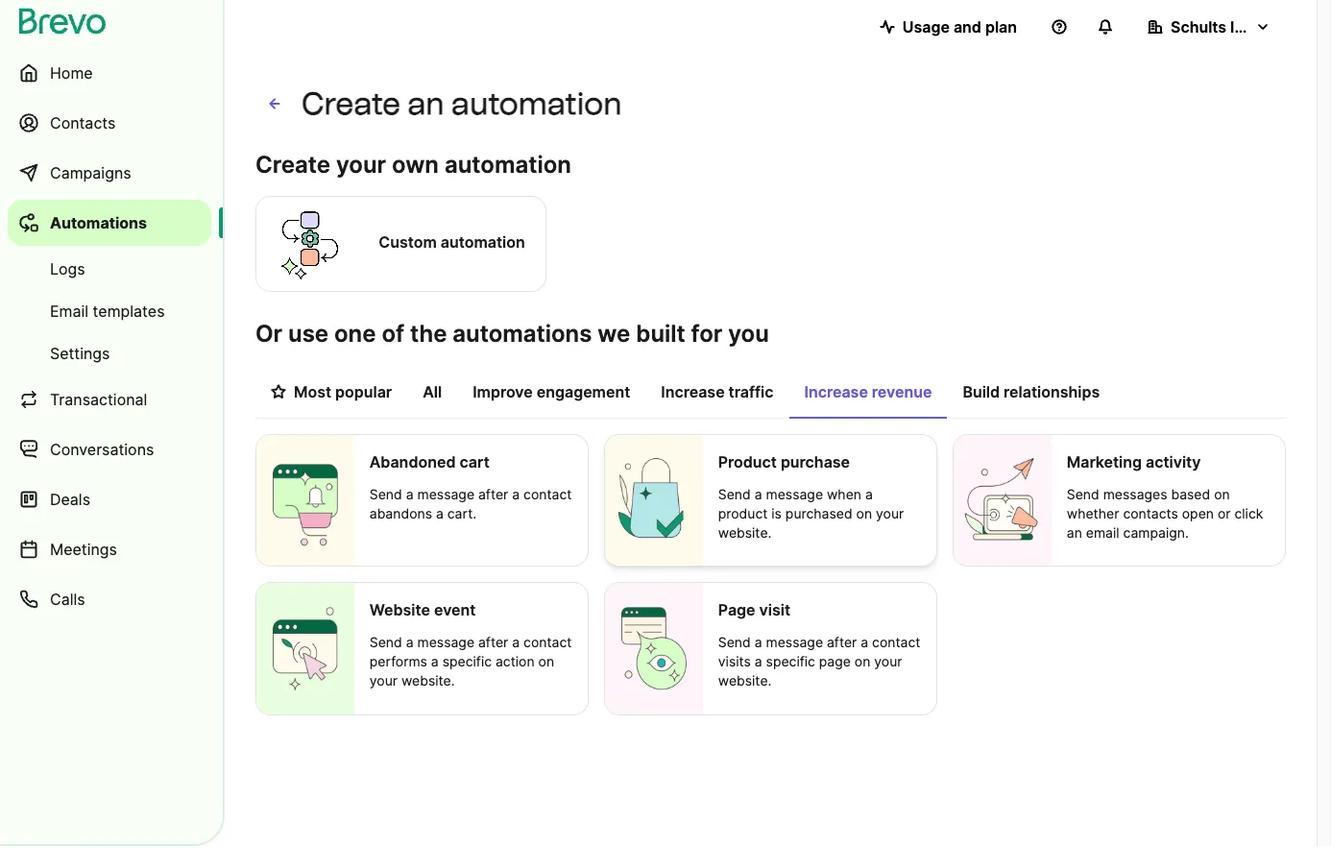 Task type: vqa. For each thing, say whether or not it's contained in the screenshot.


Task type: locate. For each thing, give the bounding box(es) containing it.
1 vertical spatial automation
[[445, 151, 572, 179]]

send up abandons in the bottom left of the page
[[370, 486, 402, 502]]

increase
[[661, 382, 725, 402], [805, 382, 868, 402]]

0 horizontal spatial increase
[[661, 382, 725, 402]]

campaigns
[[50, 163, 131, 183]]

improve
[[473, 382, 533, 402]]

on right page
[[855, 654, 871, 670]]

after for abandoned cart
[[478, 486, 509, 502]]

contacts
[[50, 113, 116, 133]]

on right action
[[539, 654, 554, 670]]

your left own
[[336, 151, 386, 179]]

use
[[288, 320, 329, 348]]

2 specific from the left
[[766, 654, 816, 670]]

specific left page
[[766, 654, 816, 670]]

custom automation button
[[256, 193, 547, 295]]

1 specific from the left
[[443, 654, 492, 670]]

1 vertical spatial an
[[1067, 525, 1083, 541]]

event
[[434, 601, 476, 620]]

send inside send a message after a contact visits a specific page on your website.
[[718, 634, 751, 651]]

an inside send messages based on whether contacts open or click an email campaign.
[[1067, 525, 1083, 541]]

contacts link
[[8, 100, 211, 146]]

campaign.
[[1124, 525, 1189, 541]]

specific inside send a message after a contact visits a specific page on your website.
[[766, 654, 816, 670]]

website. for website event
[[402, 673, 455, 689]]

send inside send a message when a product is purchased on your website.
[[718, 486, 751, 502]]

contact for website event
[[524, 634, 572, 651]]

contact inside send a message after a contact visits a specific page on your website.
[[872, 634, 921, 651]]

transactional
[[50, 390, 147, 409]]

your inside send a message when a product is purchased on your website.
[[876, 505, 904, 522]]

based
[[1172, 486, 1211, 502]]

cart
[[460, 453, 490, 472]]

on down when
[[857, 505, 873, 522]]

after up action
[[478, 634, 509, 651]]

an up own
[[408, 86, 445, 122]]

website.
[[718, 525, 772, 541], [402, 673, 455, 689], [718, 673, 772, 689]]

we
[[598, 320, 631, 348]]

send a message after a contact performs a specific action on your website.
[[370, 634, 572, 689]]

your inside send a message after a contact visits a specific page on your website.
[[875, 654, 903, 670]]

send up visits
[[718, 634, 751, 651]]

dialog
[[1317, 0, 1332, 846]]

improve engagement
[[473, 382, 631, 402]]

create your own automation
[[256, 151, 572, 179]]

website. down performs
[[402, 673, 455, 689]]

home
[[50, 63, 93, 83]]

specific left action
[[443, 654, 492, 670]]

contact
[[524, 486, 572, 502], [524, 634, 572, 651], [872, 634, 921, 651]]

your
[[336, 151, 386, 179], [876, 505, 904, 522], [875, 654, 903, 670], [370, 673, 398, 689]]

increase left the traffic
[[661, 382, 725, 402]]

website. inside send a message after a contact performs a specific action on your website.
[[402, 673, 455, 689]]

send up whether
[[1067, 486, 1100, 502]]

message up cart.
[[417, 486, 475, 502]]

after inside send a message after a contact abandons a cart.
[[478, 486, 509, 502]]

on up or
[[1215, 486, 1230, 502]]

website
[[370, 601, 430, 620]]

settings link
[[8, 334, 211, 373]]

1 increase from the left
[[661, 382, 725, 402]]

the
[[410, 320, 447, 348]]

website event
[[370, 601, 476, 620]]

send for website
[[370, 634, 402, 651]]

send inside send messages based on whether contacts open or click an email campaign.
[[1067, 486, 1100, 502]]

2 vertical spatial automation
[[441, 232, 525, 251]]

2 increase from the left
[[805, 382, 868, 402]]

calls
[[50, 590, 85, 609]]

send up product
[[718, 486, 751, 502]]

product purchase
[[718, 453, 850, 472]]

1 horizontal spatial specific
[[766, 654, 816, 670]]

after for website event
[[478, 634, 509, 651]]

send inside send a message after a contact abandons a cart.
[[370, 486, 402, 502]]

after inside send a message after a contact performs a specific action on your website.
[[478, 634, 509, 651]]

on inside send a message when a product is purchased on your website.
[[857, 505, 873, 522]]

automation
[[452, 86, 622, 122], [445, 151, 572, 179], [441, 232, 525, 251]]

send a message after a contact visits a specific page on your website.
[[718, 634, 921, 689]]

0 horizontal spatial specific
[[443, 654, 492, 670]]

marketing
[[1067, 453, 1142, 472]]

website. inside send a message after a contact visits a specific page on your website.
[[718, 673, 772, 689]]

tab list
[[256, 373, 1286, 419]]

tab list containing most popular
[[256, 373, 1286, 419]]

page
[[718, 601, 756, 620]]

improve engagement link
[[457, 373, 646, 417]]

specific inside send a message after a contact performs a specific action on your website.
[[443, 654, 492, 670]]

or
[[256, 320, 283, 348]]

contacts
[[1124, 505, 1179, 522]]

an down whether
[[1067, 525, 1083, 541]]

increase revenue
[[805, 382, 932, 402]]

of
[[382, 320, 405, 348]]

specific for visit
[[766, 654, 816, 670]]

increase revenue link
[[789, 373, 948, 419]]

your down performs
[[370, 673, 398, 689]]

purchased
[[786, 505, 853, 522]]

action
[[496, 654, 535, 670]]

1 vertical spatial create
[[256, 151, 331, 179]]

1 horizontal spatial increase
[[805, 382, 868, 402]]

marketing activity
[[1067, 453, 1201, 472]]

message up is
[[766, 486, 823, 502]]

message for purchase
[[766, 486, 823, 502]]

contact inside send a message after a contact abandons a cart.
[[524, 486, 572, 502]]

email
[[50, 302, 88, 321]]

campaigns link
[[8, 150, 211, 196]]

message down event
[[417, 634, 475, 651]]

most popular link
[[256, 373, 408, 417]]

send
[[370, 486, 402, 502], [718, 486, 751, 502], [1067, 486, 1100, 502], [370, 634, 402, 651], [718, 634, 751, 651]]

send a message after a contact abandons a cart.
[[370, 486, 572, 522]]

0 horizontal spatial an
[[408, 86, 445, 122]]

specific for event
[[443, 654, 492, 670]]

popular
[[335, 382, 392, 402]]

1 horizontal spatial an
[[1067, 525, 1083, 541]]

settings
[[50, 344, 110, 363]]

cart.
[[447, 505, 477, 522]]

meetings link
[[8, 527, 211, 573]]

message down visit
[[766, 634, 823, 651]]

create for create an automation
[[302, 86, 401, 122]]

message inside send a message when a product is purchased on your website.
[[766, 486, 823, 502]]

message inside send a message after a contact performs a specific action on your website.
[[417, 634, 475, 651]]

send for product
[[718, 486, 751, 502]]

your right purchased
[[876, 505, 904, 522]]

after
[[478, 486, 509, 502], [478, 634, 509, 651], [827, 634, 857, 651]]

after down cart on the left of page
[[478, 486, 509, 502]]

whether
[[1067, 505, 1120, 522]]

meetings
[[50, 540, 117, 559]]

or use one of the automations we built for you
[[256, 320, 769, 348]]

your right page
[[875, 654, 903, 670]]

message inside send a message after a contact abandons a cart.
[[417, 486, 475, 502]]

send messages based on whether contacts open or click an email campaign.
[[1067, 486, 1264, 541]]

page visit
[[718, 601, 791, 620]]

dxrbf image
[[271, 384, 286, 400]]

after up page
[[827, 634, 857, 651]]

website. down visits
[[718, 673, 772, 689]]

visit
[[760, 601, 791, 620]]

message inside send a message after a contact visits a specific page on your website.
[[766, 634, 823, 651]]

after inside send a message after a contact visits a specific page on your website.
[[827, 634, 857, 651]]

0 vertical spatial an
[[408, 86, 445, 122]]

website. down product
[[718, 525, 772, 541]]

on inside send a message after a contact performs a specific action on your website.
[[539, 654, 554, 670]]

send inside send a message after a contact performs a specific action on your website.
[[370, 634, 402, 651]]

message
[[417, 486, 475, 502], [766, 486, 823, 502], [417, 634, 475, 651], [766, 634, 823, 651]]

create for create your own automation
[[256, 151, 331, 179]]

0 vertical spatial create
[[302, 86, 401, 122]]

home link
[[8, 50, 211, 96]]

logs link
[[8, 250, 211, 288]]

contact inside send a message after a contact performs a specific action on your website.
[[524, 634, 572, 651]]

send up performs
[[370, 634, 402, 651]]

increase left 'revenue'
[[805, 382, 868, 402]]



Task type: describe. For each thing, give the bounding box(es) containing it.
usage
[[903, 17, 950, 37]]

click
[[1235, 505, 1264, 522]]

all
[[423, 382, 442, 402]]

conversations link
[[8, 427, 211, 473]]

increase traffic
[[661, 382, 774, 402]]

on inside send a message after a contact visits a specific page on your website.
[[855, 654, 871, 670]]

message for event
[[417, 634, 475, 651]]

send a message when a product is purchased on your website.
[[718, 486, 904, 541]]

page
[[819, 654, 851, 670]]

increase traffic link
[[646, 373, 789, 417]]

one
[[334, 320, 376, 348]]

your inside send a message after a contact performs a specific action on your website.
[[370, 673, 398, 689]]

open
[[1182, 505, 1214, 522]]

visits
[[718, 654, 751, 670]]

message for cart
[[417, 486, 475, 502]]

for
[[691, 320, 723, 348]]

you
[[728, 320, 769, 348]]

plan
[[986, 17, 1017, 37]]

usage and plan button
[[864, 8, 1033, 46]]

built
[[636, 320, 686, 348]]

product
[[718, 505, 768, 522]]

own
[[392, 151, 439, 179]]

increase for increase traffic
[[661, 382, 725, 402]]

automation inside button
[[441, 232, 525, 251]]

performs
[[370, 654, 427, 670]]

on inside send messages based on whether contacts open or click an email campaign.
[[1215, 486, 1230, 502]]

engagement
[[537, 382, 631, 402]]

all link
[[408, 373, 457, 417]]

build relationships
[[963, 382, 1100, 402]]

custom automation
[[379, 232, 525, 251]]

abandons
[[370, 505, 432, 522]]

build
[[963, 382, 1000, 402]]

is
[[772, 505, 782, 522]]

automations link
[[8, 200, 211, 246]]

automations
[[50, 213, 147, 233]]

deals link
[[8, 477, 211, 523]]

abandoned
[[370, 453, 456, 472]]

conversations
[[50, 440, 154, 459]]

usage and plan
[[903, 17, 1017, 37]]

when
[[827, 486, 862, 502]]

product
[[718, 453, 777, 472]]

calls link
[[8, 576, 211, 623]]

transactional link
[[8, 377, 211, 423]]

0 vertical spatial automation
[[452, 86, 622, 122]]

activity
[[1146, 453, 1201, 472]]

deals
[[50, 490, 90, 509]]

revenue
[[872, 382, 932, 402]]

relationships
[[1004, 382, 1100, 402]]

contact for page visit
[[872, 634, 921, 651]]

schults inc button
[[1133, 8, 1286, 46]]

create an automation
[[302, 86, 622, 122]]

automations
[[453, 320, 592, 348]]

most popular
[[294, 382, 392, 402]]

website. for page visit
[[718, 673, 772, 689]]

templates
[[93, 302, 165, 321]]

increase for increase revenue
[[805, 382, 868, 402]]

or
[[1218, 505, 1231, 522]]

after for page visit
[[827, 634, 857, 651]]

website. inside send a message when a product is purchased on your website.
[[718, 525, 772, 541]]

contact for abandoned cart
[[524, 486, 572, 502]]

messages
[[1104, 486, 1168, 502]]

logs
[[50, 259, 85, 279]]

traffic
[[729, 382, 774, 402]]

most
[[294, 382, 332, 402]]

and
[[954, 17, 982, 37]]

purchase
[[781, 453, 850, 472]]

abandoned cart
[[370, 453, 490, 472]]

inc
[[1231, 17, 1253, 37]]

send for page
[[718, 634, 751, 651]]

send for abandoned
[[370, 486, 402, 502]]

message for visit
[[766, 634, 823, 651]]

email templates link
[[8, 292, 211, 331]]

schults
[[1171, 17, 1227, 37]]

custom
[[379, 232, 437, 251]]

email
[[1086, 525, 1120, 541]]

send for marketing
[[1067, 486, 1100, 502]]

build relationships link
[[948, 373, 1116, 417]]

email templates
[[50, 302, 165, 321]]

schults inc
[[1171, 17, 1253, 37]]



